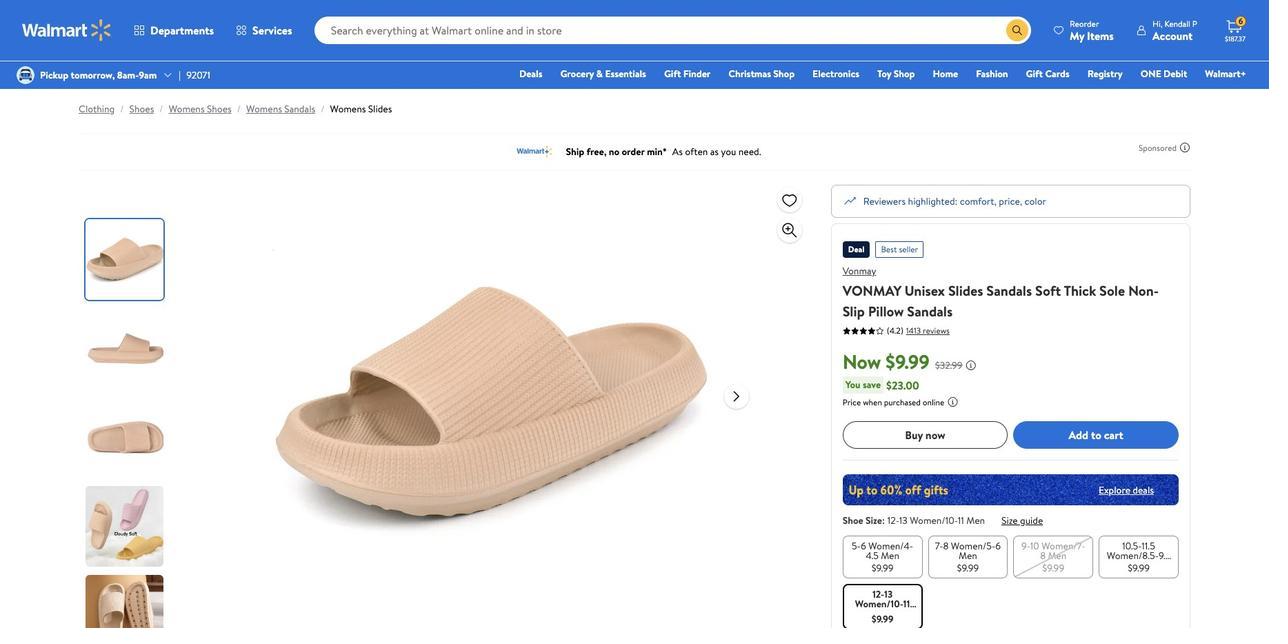Task type: vqa. For each thing, say whether or not it's contained in the screenshot.
the can
no



Task type: describe. For each thing, give the bounding box(es) containing it.
price,
[[999, 194, 1023, 208]]

0 vertical spatial slides
[[368, 102, 392, 116]]

reorder my items
[[1070, 18, 1114, 43]]

10
[[1031, 540, 1040, 553]]

5-
[[852, 540, 861, 553]]

grocery & essentials link
[[554, 66, 653, 81]]

gift cards
[[1026, 67, 1070, 81]]

women/7-
[[1042, 540, 1086, 553]]

1 womens from the left
[[169, 102, 205, 116]]

9-
[[1022, 540, 1031, 553]]

Search search field
[[314, 17, 1031, 44]]

explore deals
[[1099, 483, 1154, 497]]

11 inside 12-13 women/10-11 men
[[904, 597, 910, 611]]

92071
[[186, 68, 210, 82]]

vonmay link
[[843, 264, 876, 278]]

6 inside 6 $187.37
[[1239, 15, 1243, 27]]

1 horizontal spatial women/10-
[[910, 514, 958, 528]]

highlighted:
[[908, 194, 958, 208]]

womens sandals link
[[246, 102, 315, 116]]

gift finder link
[[658, 66, 717, 81]]

men for 9-10 women/7- 8 men $9.99
[[1048, 549, 1067, 563]]

vonmay unisex slides sandals soft thick sole non-slip pillow sandals - image 4 of 8 image
[[86, 486, 166, 567]]

kendall
[[1165, 18, 1191, 29]]

services
[[253, 23, 292, 38]]

4 / from the left
[[321, 102, 325, 116]]

best
[[881, 244, 897, 255]]

to
[[1091, 428, 1102, 443]]

gift for gift finder
[[664, 67, 681, 81]]

vonmay unisex slides sandals soft thick sole non-slip pillow sandals - image 2 of 8 image
[[86, 308, 166, 389]]

12- inside 12-13 women/10-11 men
[[873, 588, 884, 602]]

one
[[1141, 67, 1162, 81]]

women/8.5-
[[1107, 549, 1159, 563]]

sponsored
[[1139, 142, 1177, 154]]

1 horizontal spatial sandals
[[907, 302, 953, 321]]

when
[[863, 397, 882, 408]]

electronics link
[[807, 66, 866, 81]]

toy shop
[[878, 67, 915, 81]]

gift cards link
[[1020, 66, 1076, 81]]

reviewers
[[864, 194, 906, 208]]

departments button
[[123, 14, 225, 47]]

9.5
[[1159, 549, 1171, 563]]

now
[[843, 348, 881, 375]]

clothing / shoes / womens shoes / womens sandals / womens slides
[[79, 102, 392, 116]]

walmart+ link
[[1199, 66, 1253, 81]]

deal
[[848, 244, 865, 255]]

sole
[[1100, 281, 1125, 300]]

non-
[[1129, 281, 1159, 300]]

10.5-
[[1123, 540, 1142, 553]]

4.5
[[866, 549, 879, 563]]

$9.99 down 10.5-
[[1128, 562, 1150, 575]]

walmart+
[[1206, 67, 1247, 81]]

|
[[179, 68, 181, 82]]

p
[[1193, 18, 1198, 29]]

6 inside 5-6 women/4- 4.5 men $9.99
[[861, 540, 866, 553]]

9am
[[139, 68, 157, 82]]

explore deals link
[[1093, 478, 1160, 503]]

11.5
[[1142, 540, 1155, 553]]

electronics
[[813, 67, 860, 81]]

vonmay unisex slides sandals soft thick sole non-slip pillow sandals - image 3 of 8 image
[[86, 397, 166, 478]]

vonmay unisex slides sandals soft thick sole non-slip pillow sandals - image 1 of 8 image
[[86, 219, 166, 300]]

slip
[[843, 302, 865, 321]]

now $9.99
[[843, 348, 930, 375]]

next media item image
[[728, 388, 745, 405]]

vonmay unisex slides sandals soft thick sole non-slip pillow sandals - image 5 of 8 image
[[86, 575, 166, 629]]

walmart image
[[22, 19, 112, 41]]

debit
[[1164, 67, 1188, 81]]

you
[[846, 378, 861, 392]]

toy
[[878, 67, 892, 81]]

$9.99 inside the 9-10 women/7- 8 men $9.99
[[1043, 562, 1065, 575]]

vonmay vonmay unisex slides sandals soft thick sole non- slip pillow sandals
[[843, 264, 1159, 321]]

departments
[[150, 23, 214, 38]]

$9.99 up $23.00
[[886, 348, 930, 375]]

reviews
[[923, 325, 950, 336]]

$23.00
[[887, 378, 919, 393]]

women/10- inside 12-13 women/10-11 men
[[855, 597, 904, 611]]

services button
[[225, 14, 303, 47]]

6 $187.37
[[1225, 15, 1246, 43]]

3 womens from the left
[[330, 102, 366, 116]]

zoom image modal image
[[781, 222, 798, 239]]

fashion link
[[970, 66, 1015, 81]]

guide
[[1020, 514, 1043, 528]]

8am-
[[117, 68, 139, 82]]

reorder
[[1070, 18, 1099, 29]]

gift finder
[[664, 67, 711, 81]]

12-13 women/10-11 men
[[855, 588, 910, 621]]

buy now button
[[843, 422, 1008, 449]]

women/5-
[[951, 540, 996, 553]]

hi, kendall p account
[[1153, 18, 1198, 43]]

my
[[1070, 28, 1085, 43]]

7-8 women/5-6 men $9.99
[[935, 540, 1001, 575]]

size guide
[[1002, 514, 1043, 528]]

1413
[[906, 325, 921, 336]]

soft
[[1036, 281, 1061, 300]]

1 horizontal spatial 12-
[[888, 514, 900, 528]]

thick
[[1064, 281, 1096, 300]]

christmas
[[729, 67, 771, 81]]

8 inside the 9-10 women/7- 8 men $9.99
[[1041, 549, 1046, 563]]

home
[[933, 67, 958, 81]]

men for 7-8 women/5-6 men $9.99
[[959, 549, 977, 563]]

2 size from the left
[[1002, 514, 1018, 528]]

registry link
[[1082, 66, 1129, 81]]

price
[[843, 397, 861, 408]]

items
[[1087, 28, 1114, 43]]

search icon image
[[1012, 25, 1023, 36]]

save
[[863, 378, 881, 392]]

add
[[1069, 428, 1089, 443]]

shoes link
[[129, 102, 154, 116]]

| 92071
[[179, 68, 210, 82]]



Task type: locate. For each thing, give the bounding box(es) containing it.
grocery
[[561, 67, 594, 81]]

christmas shop
[[729, 67, 795, 81]]

clothing link
[[79, 102, 115, 116]]

13 down 5-6 women/4- 4.5 men $9.99 on the right bottom of the page
[[884, 588, 893, 602]]

0 horizontal spatial 8
[[943, 540, 949, 553]]

0 horizontal spatial 11
[[904, 597, 910, 611]]

gift for gift cards
[[1026, 67, 1043, 81]]

12- down 5-6 women/4- 4.5 men $9.99 on the right bottom of the page
[[873, 588, 884, 602]]

shop right christmas
[[774, 67, 795, 81]]

0 horizontal spatial women/10-
[[855, 597, 904, 611]]

vonmay
[[843, 264, 876, 278]]

sandals up 1413 reviews "link"
[[907, 302, 953, 321]]

/ left womens slides link
[[321, 102, 325, 116]]

(4.2)
[[887, 325, 904, 337]]

0 horizontal spatial size
[[866, 514, 882, 528]]

womens right womens sandals link on the top of page
[[330, 102, 366, 116]]

6 inside 7-8 women/5-6 men $9.99
[[996, 540, 1001, 553]]

comfort,
[[960, 194, 997, 208]]

/ right the womens shoes link
[[237, 102, 241, 116]]

add to favorites list, vonmay unisex slides sandals soft thick sole non-slip pillow sandals image
[[781, 191, 798, 209]]

one debit
[[1141, 67, 1188, 81]]

ad disclaimer and feedback image
[[1180, 142, 1191, 153]]

6 up $187.37
[[1239, 15, 1243, 27]]

9-10 women/7- 8 men $9.99
[[1022, 540, 1086, 575]]

men down 5-6 women/4- 4.5 men $9.99 on the right bottom of the page
[[874, 607, 892, 621]]

womens right the womens shoes link
[[246, 102, 282, 116]]

$9.99 down 5-6 women/4- 4.5 men $9.99 on the right bottom of the page
[[872, 613, 894, 626]]

1 horizontal spatial gift
[[1026, 67, 1043, 81]]

pickup tomorrow, 8am-9am
[[40, 68, 157, 82]]

0 vertical spatial sandals
[[284, 102, 315, 116]]

1 shoes from the left
[[129, 102, 154, 116]]

11 up women/5-
[[958, 514, 964, 528]]

womens
[[169, 102, 205, 116], [246, 102, 282, 116], [330, 102, 366, 116]]

0 horizontal spatial 6
[[861, 540, 866, 553]]

deals link
[[513, 66, 549, 81]]

$9.99 down women/4-
[[872, 562, 894, 575]]

christmas shop link
[[723, 66, 801, 81]]

size right shoe in the bottom right of the page
[[866, 514, 882, 528]]

men right 4.5
[[881, 549, 900, 563]]

1 vertical spatial women/10-
[[855, 597, 904, 611]]

tomorrow,
[[71, 68, 115, 82]]

1 horizontal spatial shoes
[[207, 102, 232, 116]]

1 vertical spatial slides
[[949, 281, 984, 300]]

1 horizontal spatial 6
[[996, 540, 1001, 553]]

/ left shoes "link"
[[120, 102, 124, 116]]

0 vertical spatial women/10-
[[910, 514, 958, 528]]

men inside 10.5-11.5 women/8.5-9.5 men
[[1130, 559, 1148, 573]]

2 shoes from the left
[[207, 102, 232, 116]]

toy shop link
[[871, 66, 921, 81]]

/ right shoes "link"
[[160, 102, 163, 116]]

0 horizontal spatial 13
[[884, 588, 893, 602]]

men
[[967, 514, 985, 528], [881, 549, 900, 563], [959, 549, 977, 563], [1048, 549, 1067, 563], [1130, 559, 1148, 573], [874, 607, 892, 621]]

buy
[[905, 428, 923, 443]]

men right 7-
[[959, 549, 977, 563]]

women/10- up 7-
[[910, 514, 958, 528]]

shop for christmas shop
[[774, 67, 795, 81]]

price when purchased online
[[843, 397, 945, 408]]

1 vertical spatial 11
[[904, 597, 910, 611]]

1 horizontal spatial shop
[[894, 67, 915, 81]]

account
[[1153, 28, 1193, 43]]

0 horizontal spatial sandals
[[284, 102, 315, 116]]

6
[[1239, 15, 1243, 27], [861, 540, 866, 553], [996, 540, 1001, 553]]

1413 reviews link
[[904, 325, 950, 336]]

1 shop from the left
[[774, 67, 795, 81]]

1 horizontal spatial womens
[[246, 102, 282, 116]]

buy now
[[905, 428, 946, 443]]

women/10-
[[910, 514, 958, 528], [855, 597, 904, 611]]

2 / from the left
[[160, 102, 163, 116]]

2 horizontal spatial womens
[[330, 102, 366, 116]]

registry
[[1088, 67, 1123, 81]]

8
[[943, 540, 949, 553], [1041, 549, 1046, 563]]

13
[[900, 514, 908, 528], [884, 588, 893, 602]]

add to cart button
[[1014, 422, 1179, 449]]

womens down "|"
[[169, 102, 205, 116]]

8 left women/5-
[[943, 540, 949, 553]]

0 horizontal spatial womens
[[169, 102, 205, 116]]

size guide button
[[1002, 514, 1043, 528]]

slides inside vonmay vonmay unisex slides sandals soft thick sole non- slip pillow sandals
[[949, 281, 984, 300]]

1 vertical spatial sandals
[[987, 281, 1032, 300]]

2 gift from the left
[[1026, 67, 1043, 81]]

women/10- down 5-6 women/4- 4.5 men $9.99 on the right bottom of the page
[[855, 597, 904, 611]]

add to cart
[[1069, 428, 1124, 443]]

10.5-11.5 women/8.5-9.5 men
[[1107, 540, 1171, 573]]

shoe
[[843, 514, 864, 528]]

shop for toy shop
[[894, 67, 915, 81]]

cart
[[1104, 428, 1124, 443]]

pillow
[[868, 302, 904, 321]]

vonmay unisex slides sandals soft thick sole non-slip pillow sandals image
[[272, 185, 713, 626]]

1 horizontal spatial 8
[[1041, 549, 1046, 563]]

2 vertical spatial sandals
[[907, 302, 953, 321]]

men inside the 9-10 women/7- 8 men $9.99
[[1048, 549, 1067, 563]]

$9.99 down women/7-
[[1043, 562, 1065, 575]]

up to sixty percent off deals. shop now. image
[[843, 475, 1179, 506]]

2 horizontal spatial sandals
[[987, 281, 1032, 300]]

men down 10.5-
[[1130, 559, 1148, 573]]

men for 5-6 women/4- 4.5 men $9.99
[[881, 549, 900, 563]]

learn more about strikethrough prices image
[[966, 360, 977, 371]]

shop
[[774, 67, 795, 81], [894, 67, 915, 81]]

1 vertical spatial 13
[[884, 588, 893, 602]]

legal information image
[[948, 397, 959, 408]]

pickup
[[40, 68, 68, 82]]

0 vertical spatial 12-
[[888, 514, 900, 528]]

best seller
[[881, 244, 918, 255]]

0 vertical spatial 11
[[958, 514, 964, 528]]

reviewers highlighted: comfort, price, color
[[864, 194, 1047, 208]]

0 horizontal spatial gift
[[664, 67, 681, 81]]

size left guide
[[1002, 514, 1018, 528]]

men inside 5-6 women/4- 4.5 men $9.99
[[881, 549, 900, 563]]

1 horizontal spatial slides
[[949, 281, 984, 300]]

0 horizontal spatial 12-
[[873, 588, 884, 602]]

grocery & essentials
[[561, 67, 646, 81]]

:
[[882, 514, 885, 528]]

7-
[[935, 540, 944, 553]]

shoe size list
[[840, 533, 1182, 629]]

fashion
[[976, 67, 1008, 81]]

0 horizontal spatial shop
[[774, 67, 795, 81]]

1 horizontal spatial 11
[[958, 514, 964, 528]]

11
[[958, 514, 964, 528], [904, 597, 910, 611]]

home link
[[927, 66, 965, 81]]

you save $23.00
[[846, 378, 919, 393]]

2 womens from the left
[[246, 102, 282, 116]]

13 inside 12-13 women/10-11 men
[[884, 588, 893, 602]]

sandals left soft
[[987, 281, 1032, 300]]

1 / from the left
[[120, 102, 124, 116]]

1 horizontal spatial size
[[1002, 514, 1018, 528]]

slides
[[368, 102, 392, 116], [949, 281, 984, 300]]

shoes
[[129, 102, 154, 116], [207, 102, 232, 116]]

essentials
[[605, 67, 646, 81]]

13 right :
[[900, 514, 908, 528]]

gift left finder
[[664, 67, 681, 81]]

8 inside 7-8 women/5-6 men $9.99
[[943, 540, 949, 553]]

sandals
[[284, 102, 315, 116], [987, 281, 1032, 300], [907, 302, 953, 321]]

Walmart Site-Wide search field
[[314, 17, 1031, 44]]

women/4-
[[869, 540, 914, 553]]

0 horizontal spatial shoes
[[129, 102, 154, 116]]

0 horizontal spatial slides
[[368, 102, 392, 116]]

gift left cards
[[1026, 67, 1043, 81]]

8 right 10
[[1041, 549, 1046, 563]]

purchased
[[884, 397, 921, 408]]

2 shop from the left
[[894, 67, 915, 81]]

men up women/5-
[[967, 514, 985, 528]]

6 left women/4-
[[861, 540, 866, 553]]

12- right :
[[888, 514, 900, 528]]

(4.2) 1413 reviews
[[887, 325, 950, 337]]

11 down 5-6 women/4- 4.5 men $9.99 on the right bottom of the page
[[904, 597, 910, 611]]

deals
[[1133, 483, 1154, 497]]

men for 10.5-11.5 women/8.5-9.5 men
[[1130, 559, 1148, 573]]

men right 10
[[1048, 549, 1067, 563]]

/
[[120, 102, 124, 116], [160, 102, 163, 116], [237, 102, 241, 116], [321, 102, 325, 116]]

$9.99 inside 7-8 women/5-6 men $9.99
[[957, 562, 979, 575]]

men inside 7-8 women/5-6 men $9.99
[[959, 549, 977, 563]]

sandals left womens slides link
[[284, 102, 315, 116]]

shoes down 9am
[[129, 102, 154, 116]]

1 vertical spatial 12-
[[873, 588, 884, 602]]

0 vertical spatial 13
[[900, 514, 908, 528]]

1 horizontal spatial 13
[[900, 514, 908, 528]]

 image
[[17, 66, 34, 84]]

$187.37
[[1225, 34, 1246, 43]]

1 size from the left
[[866, 514, 882, 528]]

men inside 12-13 women/10-11 men
[[874, 607, 892, 621]]

men for 12-13 women/10-11 men
[[874, 607, 892, 621]]

3 / from the left
[[237, 102, 241, 116]]

shop right the toy
[[894, 67, 915, 81]]

$9.99 down women/5-
[[957, 562, 979, 575]]

color
[[1025, 194, 1047, 208]]

&
[[596, 67, 603, 81]]

6 left 9-
[[996, 540, 1001, 553]]

2 horizontal spatial 6
[[1239, 15, 1243, 27]]

1 gift from the left
[[664, 67, 681, 81]]

online
[[923, 397, 945, 408]]

shoes down 92071
[[207, 102, 232, 116]]

$9.99 inside 5-6 women/4- 4.5 men $9.99
[[872, 562, 894, 575]]

seller
[[899, 244, 918, 255]]

explore
[[1099, 483, 1131, 497]]



